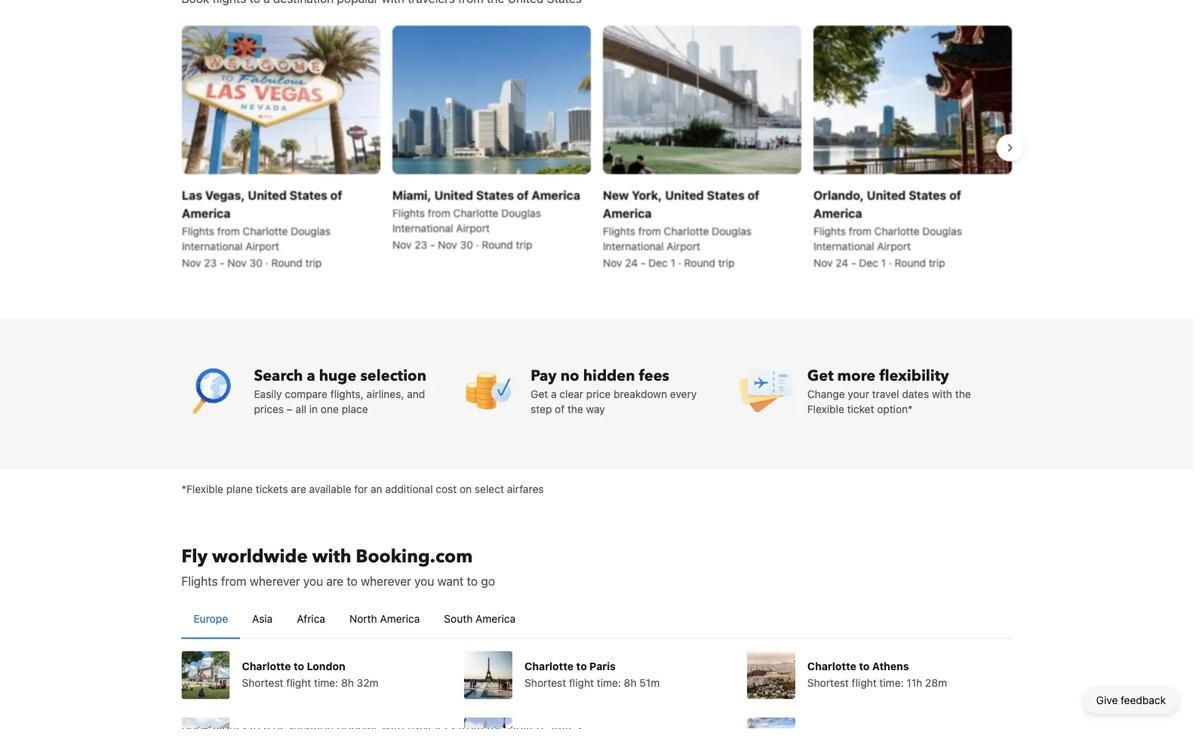 Task type: locate. For each thing, give the bounding box(es) containing it.
32m
[[357, 677, 379, 689]]

4 united from the left
[[866, 188, 905, 202]]

24 inside new york, united states of america flights from charlotte douglas international airport nov 24 - dec 1 · round trip
[[625, 257, 637, 269]]

0 vertical spatial 23
[[414, 238, 427, 251]]

0 horizontal spatial get
[[531, 388, 548, 400]]

the inside pay no hidden fees get a clear price breakdown every step of the way
[[567, 403, 583, 415]]

to inside the charlotte to london shortest flight time: 8h 32m
[[294, 660, 304, 673]]

flight inside charlotte to paris shortest flight time: 8h 51m
[[569, 677, 594, 689]]

1
[[670, 257, 675, 269], [881, 257, 885, 269]]

23 down vegas,
[[204, 257, 216, 269]]

states
[[289, 188, 327, 202], [476, 188, 514, 202], [706, 188, 744, 202], [908, 188, 946, 202]]

to inside charlotte to paris shortest flight time: 8h 51m
[[576, 660, 587, 673]]

30 inside miami, united states of america flights from charlotte douglas international airport nov 23 - nov 30 · round trip
[[460, 238, 473, 251]]

- down miami,
[[430, 238, 435, 251]]

from down miami,
[[427, 207, 450, 219]]

2 horizontal spatial time:
[[879, 677, 904, 689]]

0 horizontal spatial dec
[[648, 257, 667, 269]]

united inside miami, united states of america flights from charlotte douglas international airport nov 23 - nov 30 · round trip
[[434, 188, 473, 202]]

shortest for charlotte to athens shortest flight time: 11h 28m
[[807, 677, 849, 689]]

· inside orlando, united states of america flights from charlotte douglas international airport nov 24 - dec 1 · round trip
[[888, 257, 891, 269]]

wherever down booking.com
[[361, 574, 411, 589]]

shortest inside the charlotte to london shortest flight time: 8h 32m
[[242, 677, 283, 689]]

1 vertical spatial with
[[312, 545, 351, 570]]

no
[[560, 366, 579, 386]]

plane
[[226, 483, 253, 495]]

1 horizontal spatial with
[[932, 388, 952, 400]]

trip inside miami, united states of america flights from charlotte douglas international airport nov 23 - nov 30 · round trip
[[515, 238, 532, 251]]

1 horizontal spatial 8h
[[624, 677, 637, 689]]

1 shortest from the left
[[242, 677, 283, 689]]

1 vertical spatial the
[[567, 403, 583, 415]]

time: inside charlotte to paris shortest flight time: 8h 51m
[[597, 677, 621, 689]]

1 vertical spatial 30
[[249, 257, 262, 269]]

give
[[1096, 695, 1118, 707]]

flights inside new york, united states of america flights from charlotte douglas international airport nov 24 - dec 1 · round trip
[[603, 225, 635, 237]]

with up africa
[[312, 545, 351, 570]]

fly worldwide with booking.com flights from wherever you are to wherever you want to go
[[181, 545, 495, 589]]

30
[[460, 238, 473, 251], [249, 257, 262, 269]]

dec down the york,
[[648, 257, 667, 269]]

2 states from the left
[[476, 188, 514, 202]]

1 1 from the left
[[670, 257, 675, 269]]

united right the york,
[[665, 188, 704, 202]]

1 states from the left
[[289, 188, 327, 202]]

3 united from the left
[[665, 188, 704, 202]]

1 24 from the left
[[625, 257, 637, 269]]

8h inside the charlotte to london shortest flight time: 8h 32m
[[341, 677, 354, 689]]

2 horizontal spatial shortest
[[807, 677, 849, 689]]

america right south
[[475, 613, 515, 625]]

2 dec from the left
[[859, 257, 878, 269]]

1 horizontal spatial a
[[551, 388, 557, 400]]

are up africa button
[[326, 574, 343, 589]]

- down vegas,
[[219, 257, 224, 269]]

24 down the york,
[[625, 257, 637, 269]]

0 vertical spatial the
[[955, 388, 971, 400]]

flights down new
[[603, 225, 635, 237]]

time: inside the charlotte to london shortest flight time: 8h 32m
[[314, 677, 338, 689]]

from
[[427, 207, 450, 219], [217, 225, 239, 237], [638, 225, 661, 237], [848, 225, 871, 237], [221, 574, 246, 589]]

trip inside las vegas, united states of america flights from charlotte douglas international airport nov 23 - nov 30 · round trip
[[305, 257, 321, 269]]

flight for london
[[286, 677, 311, 689]]

shortest for charlotte to paris shortest flight time: 8h 51m
[[525, 677, 566, 689]]

you up africa
[[303, 574, 323, 589]]

23
[[414, 238, 427, 251], [204, 257, 216, 269]]

dec down orlando,
[[859, 257, 878, 269]]

1 horizontal spatial shortest
[[525, 677, 566, 689]]

get more flexibility change your travel dates with the flexible ticket option*
[[807, 366, 971, 415]]

flight
[[286, 677, 311, 689], [569, 677, 594, 689], [852, 677, 877, 689]]

shortest right charlotte to london image
[[242, 677, 283, 689]]

douglas inside las vegas, united states of america flights from charlotte douglas international airport nov 23 - nov 30 · round trip
[[290, 225, 330, 237]]

united inside new york, united states of america flights from charlotte douglas international airport nov 24 - dec 1 · round trip
[[665, 188, 704, 202]]

with right dates
[[932, 388, 952, 400]]

america down new
[[603, 206, 651, 220]]

1 horizontal spatial 1
[[881, 257, 885, 269]]

america inside orlando, united states of america flights from charlotte douglas international airport nov 24 - dec 1 · round trip
[[813, 206, 862, 220]]

airport inside miami, united states of america flights from charlotte douglas international airport nov 23 - nov 30 · round trip
[[456, 222, 489, 234]]

a inside pay no hidden fees get a clear price breakdown every step of the way
[[551, 388, 557, 400]]

flexible
[[807, 403, 844, 415]]

1 vertical spatial 23
[[204, 257, 216, 269]]

time: down paris
[[597, 677, 621, 689]]

2 shortest from the left
[[525, 677, 566, 689]]

- down the york,
[[640, 257, 645, 269]]

flexibility
[[879, 366, 949, 386]]

new york, united states of america flights from charlotte douglas international airport nov 24 - dec 1 · round trip
[[603, 188, 759, 269]]

1 you from the left
[[303, 574, 323, 589]]

0 vertical spatial a
[[307, 366, 315, 386]]

to for charlotte to london
[[294, 660, 304, 673]]

way
[[586, 403, 605, 415]]

0 vertical spatial are
[[291, 483, 306, 495]]

8h for 51m
[[624, 677, 637, 689]]

0 vertical spatial get
[[807, 366, 833, 386]]

region
[[169, 19, 1024, 277]]

23 inside miami, united states of america flights from charlotte douglas international airport nov 23 - nov 30 · round trip
[[414, 238, 427, 251]]

are right the tickets
[[291, 483, 306, 495]]

shortest inside charlotte to paris shortest flight time: 8h 51m
[[525, 677, 566, 689]]

charlotte
[[453, 207, 498, 219], [242, 225, 287, 237], [663, 225, 709, 237], [874, 225, 919, 237], [242, 660, 291, 673], [525, 660, 574, 673], [807, 660, 856, 673]]

from down vegas,
[[217, 225, 239, 237]]

flight down london
[[286, 677, 311, 689]]

8h left 32m
[[341, 677, 354, 689]]

1 horizontal spatial the
[[955, 388, 971, 400]]

charlotte inside las vegas, united states of america flights from charlotte douglas international airport nov 23 - nov 30 · round trip
[[242, 225, 287, 237]]

0 horizontal spatial wherever
[[250, 574, 300, 589]]

flights down miami,
[[392, 207, 424, 219]]

1 horizontal spatial you
[[414, 574, 434, 589]]

of inside orlando, united states of america flights from charlotte douglas international airport nov 24 - dec 1 · round trip
[[949, 188, 961, 202]]

pay no hidden fees get a clear price breakdown every step of the way
[[531, 366, 697, 415]]

nov inside orlando, united states of america flights from charlotte douglas international airport nov 24 - dec 1 · round trip
[[813, 257, 832, 269]]

with
[[932, 388, 952, 400], [312, 545, 351, 570]]

2 8h from the left
[[624, 677, 637, 689]]

0 horizontal spatial shortest
[[242, 677, 283, 689]]

search a huge selection easily compare flights, airlines, and prices – all in one place
[[254, 366, 426, 415]]

1 dec from the left
[[648, 257, 667, 269]]

flights inside las vegas, united states of america flights from charlotte douglas international airport nov 23 - nov 30 · round trip
[[181, 225, 214, 237]]

south
[[444, 613, 473, 625]]

international down orlando,
[[813, 240, 874, 252]]

feedback
[[1121, 695, 1166, 707]]

0 horizontal spatial 1
[[670, 257, 675, 269]]

1 horizontal spatial 24
[[835, 257, 848, 269]]

from down worldwide
[[221, 574, 246, 589]]

time: down london
[[314, 677, 338, 689]]

flight inside charlotte to athens shortest flight time: 11h 28m
[[852, 677, 877, 689]]

shortest
[[242, 677, 283, 689], [525, 677, 566, 689], [807, 677, 849, 689]]

0 horizontal spatial with
[[312, 545, 351, 570]]

3 shortest from the left
[[807, 677, 849, 689]]

flights inside miami, united states of america flights from charlotte douglas international airport nov 23 - nov 30 · round trip
[[392, 207, 424, 219]]

the
[[955, 388, 971, 400], [567, 403, 583, 415]]

charlotte inside charlotte to paris shortest flight time: 8h 51m
[[525, 660, 574, 673]]

trip inside new york, united states of america flights from charlotte douglas international airport nov 24 - dec 1 · round trip
[[718, 257, 734, 269]]

flight for paris
[[569, 677, 594, 689]]

of
[[330, 188, 342, 202], [516, 188, 528, 202], [747, 188, 759, 202], [949, 188, 961, 202], [555, 403, 565, 415]]

a left clear
[[551, 388, 557, 400]]

get up change
[[807, 366, 833, 386]]

to for charlotte to paris
[[576, 660, 587, 673]]

charlotte inside new york, united states of america flights from charlotte douglas international airport nov 24 - dec 1 · round trip
[[663, 225, 709, 237]]

to for charlotte to athens
[[859, 660, 870, 673]]

charlotte to london image
[[181, 652, 230, 700]]

1 horizontal spatial are
[[326, 574, 343, 589]]

dec inside orlando, united states of america flights from charlotte douglas international airport nov 24 - dec 1 · round trip
[[859, 257, 878, 269]]

united inside orlando, united states of america flights from charlotte douglas international airport nov 24 - dec 1 · round trip
[[866, 188, 905, 202]]

2 1 from the left
[[881, 257, 885, 269]]

1 horizontal spatial 30
[[460, 238, 473, 251]]

states inside las vegas, united states of america flights from charlotte douglas international airport nov 23 - nov 30 · round trip
[[289, 188, 327, 202]]

0 horizontal spatial 23
[[204, 257, 216, 269]]

1 horizontal spatial get
[[807, 366, 833, 386]]

united
[[247, 188, 286, 202], [434, 188, 473, 202], [665, 188, 704, 202], [866, 188, 905, 202]]

get up step
[[531, 388, 548, 400]]

charlotte inside miami, united states of america flights from charlotte douglas international airport nov 23 - nov 30 · round trip
[[453, 207, 498, 219]]

dec
[[648, 257, 667, 269], [859, 257, 878, 269]]

3 time: from the left
[[879, 677, 904, 689]]

24 down orlando,
[[835, 257, 848, 269]]

get
[[807, 366, 833, 386], [531, 388, 548, 400]]

united right vegas,
[[247, 188, 286, 202]]

1 time: from the left
[[314, 677, 338, 689]]

2 time: from the left
[[597, 677, 621, 689]]

cost
[[436, 483, 457, 495]]

- inside las vegas, united states of america flights from charlotte douglas international airport nov 23 - nov 30 · round trip
[[219, 257, 224, 269]]

fees
[[639, 366, 669, 386]]

1 vertical spatial a
[[551, 388, 557, 400]]

give feedback
[[1096, 695, 1166, 707]]

united inside las vegas, united states of america flights from charlotte douglas international airport nov 23 - nov 30 · round trip
[[247, 188, 286, 202]]

0 horizontal spatial 24
[[625, 257, 637, 269]]

south america
[[444, 613, 515, 625]]

from down orlando,
[[848, 225, 871, 237]]

0 horizontal spatial the
[[567, 403, 583, 415]]

states inside miami, united states of america flights from charlotte douglas international airport nov 23 - nov 30 · round trip
[[476, 188, 514, 202]]

trip
[[515, 238, 532, 251], [305, 257, 321, 269], [718, 257, 734, 269], [928, 257, 945, 269]]

·
[[476, 238, 479, 251], [265, 257, 268, 269], [678, 257, 681, 269], [888, 257, 891, 269]]

0 horizontal spatial a
[[307, 366, 315, 386]]

shortest right charlotte to athens image
[[807, 677, 849, 689]]

23 inside las vegas, united states of america flights from charlotte douglas international airport nov 23 - nov 30 · round trip
[[204, 257, 216, 269]]

time: inside charlotte to athens shortest flight time: 11h 28m
[[879, 677, 904, 689]]

0 vertical spatial with
[[932, 388, 952, 400]]

2 united from the left
[[434, 188, 473, 202]]

1 horizontal spatial wherever
[[361, 574, 411, 589]]

to left london
[[294, 660, 304, 673]]

america inside miami, united states of america flights from charlotte douglas international airport nov 23 - nov 30 · round trip
[[531, 188, 580, 202]]

international down vegas,
[[181, 240, 242, 252]]

time: down athens
[[879, 677, 904, 689]]

prices
[[254, 403, 284, 415]]

the right dates
[[955, 388, 971, 400]]

3 states from the left
[[706, 188, 744, 202]]

23 down miami,
[[414, 238, 427, 251]]

an
[[371, 483, 382, 495]]

1 flight from the left
[[286, 677, 311, 689]]

1 8h from the left
[[341, 677, 354, 689]]

to left paris
[[576, 660, 587, 673]]

from down the york,
[[638, 225, 661, 237]]

of inside miami, united states of america flights from charlotte douglas international airport nov 23 - nov 30 · round trip
[[516, 188, 528, 202]]

flights
[[392, 207, 424, 219], [181, 225, 214, 237], [603, 225, 635, 237], [813, 225, 846, 237], [181, 574, 218, 589]]

shortest inside charlotte to athens shortest flight time: 11h 28m
[[807, 677, 849, 689]]

flights down 'fly'
[[181, 574, 218, 589]]

with inside get more flexibility change your travel dates with the flexible ticket option*
[[932, 388, 952, 400]]

*flexible plane tickets are available for an additional cost on select airfares
[[181, 483, 544, 495]]

give feedback button
[[1084, 687, 1178, 715]]

1 horizontal spatial dec
[[859, 257, 878, 269]]

you
[[303, 574, 323, 589], [414, 574, 434, 589]]

tab list
[[181, 600, 1012, 640]]

from inside orlando, united states of america flights from charlotte douglas international airport nov 24 - dec 1 · round trip
[[848, 225, 871, 237]]

trip inside orlando, united states of america flights from charlotte douglas international airport nov 24 - dec 1 · round trip
[[928, 257, 945, 269]]

flights inside fly worldwide with booking.com flights from wherever you are to wherever you want to go
[[181, 574, 218, 589]]

america
[[531, 188, 580, 202], [181, 206, 230, 220], [603, 206, 651, 220], [813, 206, 862, 220], [380, 613, 420, 625], [475, 613, 515, 625]]

flights down orlando,
[[813, 225, 846, 237]]

change
[[807, 388, 845, 400]]

1 horizontal spatial flight
[[569, 677, 594, 689]]

0 horizontal spatial time:
[[314, 677, 338, 689]]

every
[[670, 388, 697, 400]]

1 vertical spatial are
[[326, 574, 343, 589]]

a up compare
[[307, 366, 315, 386]]

0 horizontal spatial 30
[[249, 257, 262, 269]]

international down miami,
[[392, 222, 453, 234]]

africa button
[[285, 600, 337, 639]]

1 horizontal spatial time:
[[597, 677, 621, 689]]

2 flight from the left
[[569, 677, 594, 689]]

1 vertical spatial get
[[531, 388, 548, 400]]

the down clear
[[567, 403, 583, 415]]

get inside get more flexibility change your travel dates with the flexible ticket option*
[[807, 366, 833, 386]]

all
[[296, 403, 306, 415]]

8h
[[341, 677, 354, 689], [624, 677, 637, 689]]

- down orlando,
[[851, 257, 856, 269]]

america left new
[[531, 188, 580, 202]]

round
[[481, 238, 513, 251], [271, 257, 302, 269], [684, 257, 715, 269], [894, 257, 925, 269]]

4 states from the left
[[908, 188, 946, 202]]

8h inside charlotte to paris shortest flight time: 8h 51m
[[624, 677, 637, 689]]

you down booking.com
[[414, 574, 434, 589]]

america down las
[[181, 206, 230, 220]]

north america button
[[337, 600, 432, 639]]

3 flight from the left
[[852, 677, 877, 689]]

paris
[[589, 660, 616, 673]]

charlotte inside charlotte to athens shortest flight time: 11h 28m
[[807, 660, 856, 673]]

24 inside orlando, united states of america flights from charlotte douglas international airport nov 24 - dec 1 · round trip
[[835, 257, 848, 269]]

international down the york,
[[603, 240, 663, 252]]

flights down las
[[181, 225, 214, 237]]

united right miami,
[[434, 188, 473, 202]]

to left athens
[[859, 660, 870, 673]]

shortest right charlotte to paris image
[[525, 677, 566, 689]]

1 united from the left
[[247, 188, 286, 202]]

0 horizontal spatial are
[[291, 483, 306, 495]]

flight inside the charlotte to london shortest flight time: 8h 32m
[[286, 677, 311, 689]]

airfares
[[507, 483, 544, 495]]

0 horizontal spatial 8h
[[341, 677, 354, 689]]

flight down paris
[[569, 677, 594, 689]]

athens
[[872, 660, 909, 673]]

international inside las vegas, united states of america flights from charlotte douglas international airport nov 23 - nov 30 · round trip
[[181, 240, 242, 252]]

flight down athens
[[852, 677, 877, 689]]

america down orlando,
[[813, 206, 862, 220]]

wherever
[[250, 574, 300, 589], [361, 574, 411, 589]]

0 vertical spatial 30
[[460, 238, 473, 251]]

to inside charlotte to athens shortest flight time: 11h 28m
[[859, 660, 870, 673]]

0 horizontal spatial you
[[303, 574, 323, 589]]

charlotte inside the charlotte to london shortest flight time: 8h 32m
[[242, 660, 291, 673]]

1 horizontal spatial 23
[[414, 238, 427, 251]]

nov
[[392, 238, 411, 251], [437, 238, 457, 251], [181, 257, 201, 269], [227, 257, 246, 269], [603, 257, 622, 269], [813, 257, 832, 269]]

flights inside orlando, united states of america flights from charlotte douglas international airport nov 24 - dec 1 · round trip
[[813, 225, 846, 237]]

2 horizontal spatial flight
[[852, 677, 877, 689]]

- inside miami, united states of america flights from charlotte douglas international airport nov 23 - nov 30 · round trip
[[430, 238, 435, 251]]

0 horizontal spatial flight
[[286, 677, 311, 689]]

8h left 51m
[[624, 677, 637, 689]]

wherever down worldwide
[[250, 574, 300, 589]]

are
[[291, 483, 306, 495], [326, 574, 343, 589]]

united right orlando,
[[866, 188, 905, 202]]

-
[[430, 238, 435, 251], [219, 257, 224, 269], [640, 257, 645, 269], [851, 257, 856, 269]]

2 24 from the left
[[835, 257, 848, 269]]

available
[[309, 483, 351, 495]]

airport
[[456, 222, 489, 234], [245, 240, 279, 252], [666, 240, 700, 252], [877, 240, 910, 252]]



Task type: describe. For each thing, give the bounding box(es) containing it.
more
[[837, 366, 875, 386]]

go
[[481, 574, 495, 589]]

on
[[460, 483, 472, 495]]

in
[[309, 403, 318, 415]]

· inside las vegas, united states of america flights from charlotte douglas international airport nov 23 - nov 30 · round trip
[[265, 257, 268, 269]]

international inside miami, united states of america flights from charlotte douglas international airport nov 23 - nov 30 · round trip
[[392, 222, 453, 234]]

select
[[475, 483, 504, 495]]

miami, united states of america image
[[392, 25, 590, 174]]

international inside new york, united states of america flights from charlotte douglas international airport nov 24 - dec 1 · round trip
[[603, 240, 663, 252]]

shortest for charlotte to london shortest flight time: 8h 32m
[[242, 677, 283, 689]]

north america
[[349, 613, 420, 625]]

travel
[[872, 388, 899, 400]]

of inside las vegas, united states of america flights from charlotte douglas international airport nov 23 - nov 30 · round trip
[[330, 188, 342, 202]]

douglas inside orlando, united states of america flights from charlotte douglas international airport nov 24 - dec 1 · round trip
[[922, 225, 962, 237]]

asia button
[[240, 600, 285, 639]]

1 inside orlando, united states of america flights from charlotte douglas international airport nov 24 - dec 1 · round trip
[[881, 257, 885, 269]]

charlotte to paris shortest flight time: 8h 51m
[[525, 660, 660, 689]]

charlotte inside orlando, united states of america flights from charlotte douglas international airport nov 24 - dec 1 · round trip
[[874, 225, 919, 237]]

las
[[181, 188, 202, 202]]

clear
[[559, 388, 583, 400]]

compare
[[285, 388, 327, 400]]

2 wherever from the left
[[361, 574, 411, 589]]

1 inside new york, united states of america flights from charlotte douglas international airport nov 24 - dec 1 · round trip
[[670, 257, 675, 269]]

orlando, united states of america image
[[813, 25, 1012, 174]]

asia
[[252, 613, 273, 625]]

fly
[[181, 545, 208, 570]]

price
[[586, 388, 611, 400]]

step
[[531, 403, 552, 415]]

*flexible
[[181, 483, 223, 495]]

search
[[254, 366, 303, 386]]

place
[[342, 403, 368, 415]]

from inside fly worldwide with booking.com flights from wherever you are to wherever you want to go
[[221, 574, 246, 589]]

51m
[[639, 677, 660, 689]]

round inside las vegas, united states of america flights from charlotte douglas international airport nov 23 - nov 30 · round trip
[[271, 257, 302, 269]]

europe button
[[181, 600, 240, 639]]

states inside orlando, united states of america flights from charlotte douglas international airport nov 24 - dec 1 · round trip
[[908, 188, 946, 202]]

8h for 32m
[[341, 677, 354, 689]]

round inside orlando, united states of america flights from charlotte douglas international airport nov 24 - dec 1 · round trip
[[894, 257, 925, 269]]

europe
[[194, 613, 228, 625]]

additional
[[385, 483, 433, 495]]

new
[[603, 188, 628, 202]]

dates
[[902, 388, 929, 400]]

flight for athens
[[852, 677, 877, 689]]

london
[[307, 660, 345, 673]]

charlotte to athens image
[[747, 652, 795, 700]]

from inside new york, united states of america flights from charlotte douglas international airport nov 24 - dec 1 · round trip
[[638, 225, 661, 237]]

–
[[287, 403, 293, 415]]

states inside new york, united states of america flights from charlotte douglas international airport nov 24 - dec 1 · round trip
[[706, 188, 744, 202]]

huge
[[319, 366, 356, 386]]

airport inside las vegas, united states of america flights from charlotte douglas international airport nov 23 - nov 30 · round trip
[[245, 240, 279, 252]]

booking.com
[[356, 545, 473, 570]]

time: for charlotte to london
[[314, 677, 338, 689]]

north
[[349, 613, 377, 625]]

option*
[[877, 403, 913, 415]]

of inside pay no hidden fees get a clear price breakdown every step of the way
[[555, 403, 565, 415]]

airlines,
[[366, 388, 404, 400]]

the inside get more flexibility change your travel dates with the flexible ticket option*
[[955, 388, 971, 400]]

nov inside new york, united states of america flights from charlotte douglas international airport nov 24 - dec 1 · round trip
[[603, 257, 622, 269]]

airport inside orlando, united states of america flights from charlotte douglas international airport nov 24 - dec 1 · round trip
[[877, 240, 910, 252]]

pay
[[531, 366, 557, 386]]

of inside new york, united states of america flights from charlotte douglas international airport nov 24 - dec 1 · round trip
[[747, 188, 759, 202]]

and
[[407, 388, 425, 400]]

miami, united states of america flights from charlotte douglas international airport nov 23 - nov 30 · round trip
[[392, 188, 580, 251]]

1 wherever from the left
[[250, 574, 300, 589]]

miami,
[[392, 188, 431, 202]]

worldwide
[[212, 545, 308, 570]]

orlando,
[[813, 188, 864, 202]]

- inside new york, united states of america flights from charlotte douglas international airport nov 24 - dec 1 · round trip
[[640, 257, 645, 269]]

tickets
[[256, 483, 288, 495]]

america inside new york, united states of america flights from charlotte douglas international airport nov 24 - dec 1 · round trip
[[603, 206, 651, 220]]

region containing las vegas, united states of america
[[169, 19, 1024, 277]]

south america button
[[432, 600, 527, 639]]

time: for charlotte to athens
[[879, 677, 904, 689]]

one
[[321, 403, 339, 415]]

your
[[848, 388, 869, 400]]

africa
[[297, 613, 325, 625]]

2 you from the left
[[414, 574, 434, 589]]

flights,
[[330, 388, 364, 400]]

from inside las vegas, united states of america flights from charlotte douglas international airport nov 23 - nov 30 · round trip
[[217, 225, 239, 237]]

charlotte to paris image
[[464, 652, 512, 700]]

want
[[437, 574, 464, 589]]

douglas inside new york, united states of america flights from charlotte douglas international airport nov 24 - dec 1 · round trip
[[711, 225, 751, 237]]

time: for charlotte to paris
[[597, 677, 621, 689]]

hidden
[[583, 366, 635, 386]]

easily
[[254, 388, 282, 400]]

breakdown
[[614, 388, 667, 400]]

30 inside las vegas, united states of america flights from charlotte douglas international airport nov 23 - nov 30 · round trip
[[249, 257, 262, 269]]

· inside new york, united states of america flights from charlotte douglas international airport nov 24 - dec 1 · round trip
[[678, 257, 681, 269]]

11h
[[907, 677, 922, 689]]

28m
[[925, 677, 947, 689]]

for
[[354, 483, 368, 495]]

airport inside new york, united states of america flights from charlotte douglas international airport nov 24 - dec 1 · round trip
[[666, 240, 700, 252]]

charlotte to athens shortest flight time: 11h 28m
[[807, 660, 947, 689]]

dec inside new york, united states of america flights from charlotte douglas international airport nov 24 - dec 1 · round trip
[[648, 257, 667, 269]]

with inside fly worldwide with booking.com flights from wherever you are to wherever you want to go
[[312, 545, 351, 570]]

america inside las vegas, united states of america flights from charlotte douglas international airport nov 23 - nov 30 · round trip
[[181, 206, 230, 220]]

- inside orlando, united states of america flights from charlotte douglas international airport nov 24 - dec 1 · round trip
[[851, 257, 856, 269]]

· inside miami, united states of america flights from charlotte douglas international airport nov 23 - nov 30 · round trip
[[476, 238, 479, 251]]

a inside search a huge selection easily compare flights, airlines, and prices – all in one place
[[307, 366, 315, 386]]

ticket
[[847, 403, 874, 415]]

tab list containing europe
[[181, 600, 1012, 640]]

from inside miami, united states of america flights from charlotte douglas international airport nov 23 - nov 30 · round trip
[[427, 207, 450, 219]]

america right north at the left bottom of the page
[[380, 613, 420, 625]]

charlotte to london shortest flight time: 8h 32m
[[242, 660, 379, 689]]

round inside new york, united states of america flights from charlotte douglas international airport nov 24 - dec 1 · round trip
[[684, 257, 715, 269]]

round inside miami, united states of america flights from charlotte douglas international airport nov 23 - nov 30 · round trip
[[481, 238, 513, 251]]

york,
[[631, 188, 662, 202]]

las vegas, united states of america flights from charlotte douglas international airport nov 23 - nov 30 · round trip
[[181, 188, 342, 269]]

are inside fly worldwide with booking.com flights from wherever you are to wherever you want to go
[[326, 574, 343, 589]]

douglas inside miami, united states of america flights from charlotte douglas international airport nov 23 - nov 30 · round trip
[[501, 207, 541, 219]]

orlando, united states of america flights from charlotte douglas international airport nov 24 - dec 1 · round trip
[[813, 188, 962, 269]]

international inside orlando, united states of america flights from charlotte douglas international airport nov 24 - dec 1 · round trip
[[813, 240, 874, 252]]

to up north at the left bottom of the page
[[347, 574, 358, 589]]

las vegas, united states of america image
[[181, 25, 380, 174]]

to left go
[[467, 574, 478, 589]]

selection
[[360, 366, 426, 386]]

new york, united states of america image
[[603, 25, 801, 174]]

get inside pay no hidden fees get a clear price breakdown every step of the way
[[531, 388, 548, 400]]

vegas,
[[205, 188, 245, 202]]



Task type: vqa. For each thing, say whether or not it's contained in the screenshot.
the the in the Pay no hidden fees Get a clear price breakdown every step of the way
yes



